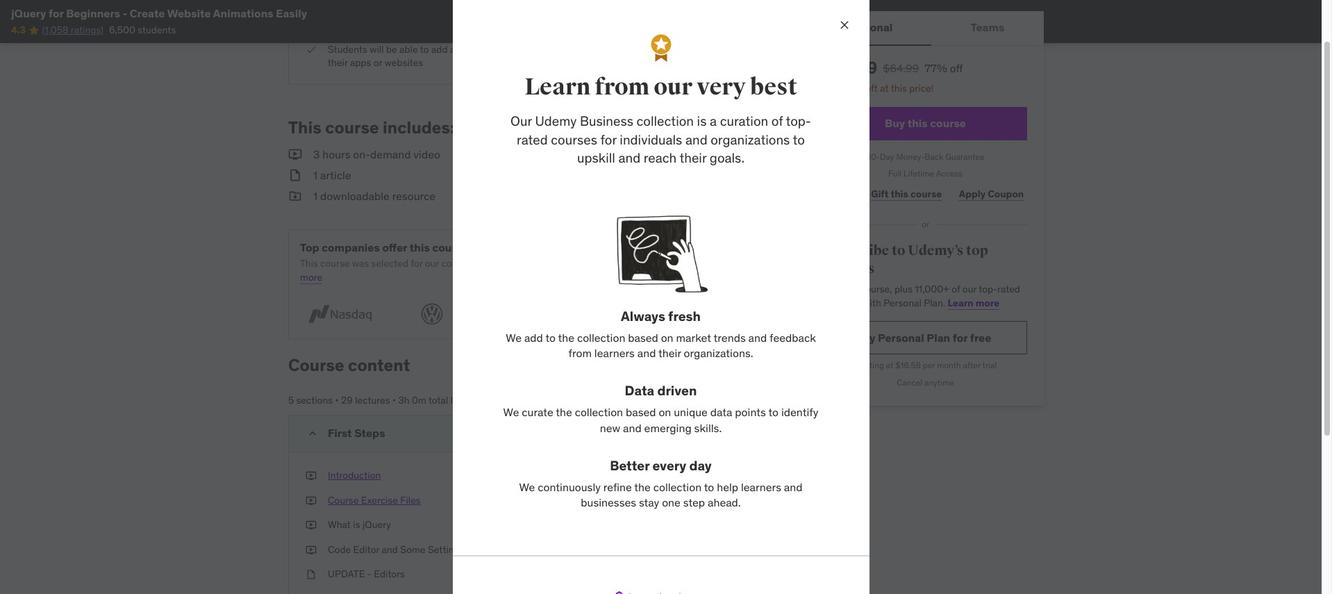 Task type: describe. For each thing, give the bounding box(es) containing it.
introduction
[[328, 469, 381, 482]]

personal button
[[808, 11, 932, 44]]

data
[[711, 405, 733, 419]]

0 vertical spatial on
[[603, 147, 615, 161]]

more for top companies offer this course to their employees
[[300, 271, 323, 283]]

buy
[[886, 116, 906, 130]]

website
[[167, 6, 211, 20]]

3 hours on-demand video
[[313, 147, 440, 161]]

this inside $14.99 $64.99 77% off left at this price!
[[892, 82, 908, 94]]

the inside 'data driven we curate the collection based on unique data points to identify new and emerging skills.'
[[556, 405, 572, 419]]

small image for access on mobile and tv
[[540, 146, 554, 162]]

lot
[[745, 43, 756, 55]]

demand
[[370, 147, 411, 161]]

course down companies
[[320, 257, 350, 270]]

at inside $14.99 $64.99 77% off left at this price!
[[881, 82, 889, 94]]

trial
[[983, 360, 998, 371]]

continuously
[[538, 480, 601, 494]]

course for course content
[[288, 355, 344, 376]]

learn for subscribe to udemy's top courses
[[948, 297, 974, 309]]

4.3
[[11, 24, 26, 36]]

market
[[676, 331, 712, 344]]

students will be able to make their code a lot more compatible with browsers
[[562, 43, 756, 69]]

courses inside subscribe to udemy's top courses
[[825, 260, 875, 277]]

udemy
[[535, 113, 577, 129]]

will for students will be able to add nice features to their websites using jquery
[[604, 10, 618, 23]]

from inside always fresh we add to the collection based on market trends and feedback from learners and their organizations.
[[569, 346, 592, 360]]

lifetime
[[904, 168, 935, 179]]

their up the this course was selected for our collection of top-rated courses trusted by businesses worldwide.
[[484, 240, 509, 254]]

animations
[[213, 6, 274, 20]]

apply coupon
[[960, 187, 1025, 200]]

will for students will be able to add animations to their apps or websites
[[370, 43, 384, 55]]

07:32
[[732, 543, 757, 556]]

netapp image
[[567, 301, 647, 327]]

make inside students will be able make complicated javascript applications easier
[[420, 10, 444, 23]]

we for data
[[503, 405, 519, 419]]

reach
[[644, 150, 677, 166]]

easier
[[428, 24, 455, 36]]

code editor and some settings
[[328, 543, 465, 556]]

tv
[[675, 147, 688, 161]]

organizations
[[711, 131, 790, 148]]

make inside students will be able to make their code a lot more compatible with browsers
[[666, 43, 689, 55]]

more inside students will be able to make their code a lot more compatible with browsers
[[562, 56, 585, 69]]

and down always
[[638, 346, 656, 360]]

this for this course includes:
[[288, 117, 322, 138]]

off
[[951, 61, 964, 75]]

identify
[[782, 405, 819, 419]]

get this course, plus 11,000+ of our top-rated courses, with personal plan.
[[825, 283, 1021, 309]]

be for their
[[620, 43, 631, 55]]

1 xsmall image from the top
[[306, 10, 317, 24]]

1 horizontal spatial or
[[922, 219, 930, 229]]

and left "some"
[[382, 543, 398, 556]]

on-
[[353, 147, 370, 161]]

collection inside better every day we continuously refine the collection to help learners and businesses stay one step ahead.
[[654, 480, 702, 494]]

0 horizontal spatial lectures
[[355, 394, 390, 407]]

to inside subscribe to udemy's top courses
[[892, 242, 906, 259]]

collection inside always fresh we add to the collection based on market trends and feedback from learners and their organizations.
[[577, 331, 626, 344]]

includes:
[[383, 117, 455, 138]]

small image for 1 article
[[288, 168, 302, 183]]

able for nice
[[634, 10, 652, 23]]

0 vertical spatial learn
[[525, 72, 591, 102]]

article
[[320, 168, 351, 182]]

(1,058 ratings)
[[42, 24, 103, 36]]

courses,
[[825, 297, 861, 309]]

goals.
[[710, 150, 745, 166]]

top companies offer this course to their employees
[[300, 240, 569, 254]]

nasdaq image
[[300, 301, 380, 327]]

students for students will be able make complicated javascript applications easier
[[328, 10, 367, 23]]

with inside students will be able to make their code a lot more compatible with browsers
[[638, 56, 656, 69]]

business
[[580, 113, 634, 129]]

udemy business image
[[616, 591, 706, 594]]

resource
[[392, 189, 436, 203]]

stay
[[639, 496, 660, 509]]

preview for course exercise files
[[675, 494, 710, 506]]

top
[[967, 242, 989, 259]]

with inside get this course, plus 11,000+ of our top-rated courses, with personal plan.
[[863, 297, 882, 309]]

the inside always fresh we add to the collection based on market trends and feedback from learners and their organizations.
[[558, 331, 575, 344]]

and right trends
[[749, 331, 767, 344]]

0 vertical spatial access
[[565, 147, 600, 161]]

we for always
[[506, 331, 522, 344]]

data driven we curate the collection based on unique data points to identify new and emerging skills.
[[503, 382, 819, 435]]

30-day money-back guarantee full lifetime access
[[867, 151, 985, 179]]

course right offer
[[432, 240, 468, 254]]

personal inside get this course, plus 11,000+ of our top-rated courses, with personal plan.
[[884, 297, 922, 309]]

6,500 students
[[109, 24, 176, 36]]

editors
[[374, 568, 405, 580]]

sections
[[296, 394, 333, 407]]

day
[[881, 151, 895, 162]]

0 horizontal spatial -
[[123, 6, 127, 20]]

try
[[860, 331, 876, 345]]

beginners
[[66, 6, 120, 20]]

1 horizontal spatial -
[[367, 568, 372, 580]]

back
[[925, 151, 944, 162]]

access on mobile and tv
[[565, 147, 688, 161]]

downloadable
[[320, 189, 390, 203]]

step
[[684, 496, 705, 509]]

upskill
[[577, 150, 615, 166]]

our inside get this course, plus 11,000+ of our top-rated courses, with personal plan.
[[963, 283, 977, 295]]

curate
[[522, 405, 554, 419]]

and inside better every day we continuously refine the collection to help learners and businesses stay one step ahead.
[[784, 480, 803, 494]]

2 xsmall image from the top
[[306, 43, 317, 56]]

apply coupon button
[[957, 180, 1028, 208]]

websites inside students will be able to add animations to their apps or websites
[[385, 56, 423, 69]]

gift this course
[[872, 187, 943, 200]]

this for buy
[[908, 116, 928, 130]]

students for students will be able to add animations to their apps or websites
[[328, 43, 367, 55]]

plus
[[895, 283, 913, 295]]

and down "individuals"
[[619, 150, 641, 166]]

students for students will be able to add nice features to their websites using jquery
[[562, 10, 602, 23]]

of for curation
[[772, 113, 783, 129]]

length
[[451, 394, 478, 407]]

on inside 'data driven we curate the collection based on unique data points to identify new and emerging skills.'
[[659, 405, 671, 419]]

starting
[[855, 360, 885, 371]]

add for animations
[[431, 43, 448, 55]]

of inside get this course, plus 11,000+ of our top-rated courses, with personal plan.
[[952, 283, 961, 295]]

buy this course
[[886, 116, 967, 130]]

help
[[717, 480, 739, 494]]

this for get
[[843, 283, 859, 295]]

course exercise files button
[[328, 494, 421, 507]]

their inside students will be able to add nice features to their websites using jquery
[[562, 24, 582, 36]]

1 downloadable resource
[[313, 189, 436, 203]]

one
[[662, 496, 681, 509]]

course up on-
[[325, 117, 379, 138]]

30-
[[867, 151, 881, 162]]

1 for 1 article
[[313, 168, 318, 182]]

learn more link for top companies offer this course to their employees
[[300, 257, 748, 283]]

1 article
[[313, 168, 351, 182]]

04:52
[[732, 494, 757, 506]]

price!
[[910, 82, 934, 94]]

applications
[[373, 24, 426, 36]]

get
[[825, 283, 841, 295]]

their inside always fresh we add to the collection based on market trends and feedback from learners and their organizations.
[[659, 346, 681, 360]]

jquery inside students will be able to add nice features to their websites using jquery
[[651, 24, 680, 36]]

rated for for
[[517, 131, 548, 148]]

selected
[[371, 257, 409, 270]]

first steps
[[328, 426, 385, 440]]

collection inside the our udemy business collection is a curation of top- rated courses for individuals and organizations to upskill and reach their goals.
[[637, 113, 694, 129]]

course exercise files
[[328, 494, 421, 506]]

add for nice
[[666, 10, 682, 23]]

learn for top companies offer this course to their employees
[[723, 257, 748, 270]]

code
[[714, 43, 735, 55]]

0 horizontal spatial is
[[353, 518, 360, 531]]

browsers
[[659, 56, 698, 69]]

trends
[[714, 331, 746, 344]]

we inside better every day we continuously refine the collection to help learners and businesses stay one step ahead.
[[519, 480, 535, 494]]

businesses inside better every day we continuously refine the collection to help learners and businesses stay one step ahead.
[[581, 496, 636, 509]]

$14.99
[[825, 57, 878, 79]]

ahead.
[[708, 496, 741, 509]]

every
[[653, 457, 687, 474]]

driven
[[658, 382, 697, 399]]

course,
[[861, 283, 893, 295]]

learn more link for subscribe to udemy's top courses
[[948, 297, 1000, 309]]

course for course exercise files
[[328, 494, 359, 506]]

1 vertical spatial lectures
[[687, 427, 722, 439]]

offer
[[382, 240, 407, 254]]

free
[[971, 331, 992, 345]]

subscribe
[[825, 242, 890, 259]]

websites inside students will be able to add nice features to their websites using jquery
[[584, 24, 623, 36]]

will for students will be able to make their code a lot more compatible with browsers
[[604, 43, 618, 55]]

subscribe to udemy's top courses
[[825, 242, 989, 277]]

learn from our very best
[[525, 72, 798, 102]]



Task type: vqa. For each thing, say whether or not it's contained in the screenshot.
mobile
yes



Task type: locate. For each thing, give the bounding box(es) containing it.
1 vertical spatial make
[[666, 43, 689, 55]]

1 horizontal spatial jquery
[[363, 518, 391, 531]]

1 vertical spatial based
[[626, 405, 656, 419]]

0 vertical spatial of
[[772, 113, 783, 129]]

anytime
[[925, 377, 955, 388]]

2 • from the left
[[393, 394, 396, 407]]

1 vertical spatial more
[[300, 271, 323, 283]]

personal down the plus at right top
[[884, 297, 922, 309]]

able inside students will be able make complicated javascript applications easier
[[400, 10, 418, 23]]

be up "using"
[[620, 10, 631, 23]]

top-
[[786, 113, 811, 129], [497, 257, 515, 270], [980, 283, 998, 295]]

top- down best
[[786, 113, 811, 129]]

rated inside the our udemy business collection is a curation of top- rated courses for individuals and organizations to upskill and reach their goals.
[[517, 131, 548, 148]]

1 horizontal spatial 5
[[679, 427, 684, 439]]

be for nice
[[620, 10, 631, 23]]

1 vertical spatial the
[[556, 405, 572, 419]]

0 horizontal spatial learn more link
[[300, 257, 748, 283]]

0 vertical spatial learners
[[595, 346, 635, 360]]

2 vertical spatial our
[[963, 283, 977, 295]]

0 vertical spatial with
[[638, 56, 656, 69]]

our
[[511, 113, 532, 129]]

this course was selected for our collection of top-rated courses trusted by businesses worldwide.
[[300, 257, 721, 270]]

some
[[400, 543, 426, 556]]

2 1 from the top
[[313, 189, 318, 203]]

course up what
[[328, 494, 359, 506]]

1 horizontal spatial lectures
[[687, 427, 722, 439]]

small image for 3 hours on-demand video
[[288, 146, 302, 162]]

to
[[654, 10, 663, 23], [743, 10, 752, 23], [420, 43, 429, 55], [500, 43, 509, 55], [654, 43, 663, 55], [793, 131, 805, 148], [471, 240, 482, 254], [892, 242, 906, 259], [546, 331, 556, 344], [769, 405, 779, 419], [704, 480, 714, 494]]

trusted
[[577, 257, 608, 270]]

is inside the our udemy business collection is a curation of top- rated courses for individuals and organizations to upskill and reach their goals.
[[697, 113, 707, 129]]

apply
[[960, 187, 986, 200]]

1 horizontal spatial learn more link
[[948, 297, 1000, 309]]

this for this course was selected for our collection of top-rated courses trusted by businesses worldwide.
[[300, 257, 318, 270]]

personal inside button
[[847, 20, 893, 34]]

at inside starting at $16.58 per month after trial cancel anytime
[[887, 360, 894, 371]]

tab list
[[808, 11, 1044, 46]]

add inside always fresh we add to the collection based on market trends and feedback from learners and their organizations.
[[525, 331, 543, 344]]

1 horizontal spatial of
[[772, 113, 783, 129]]

0 vertical spatial at
[[881, 82, 889, 94]]

personal up $14.99
[[847, 20, 893, 34]]

xsmall image left update
[[306, 568, 317, 582]]

for down top companies offer this course to their employees
[[411, 257, 423, 270]]

0 horizontal spatial top-
[[497, 257, 515, 270]]

0 horizontal spatial a
[[710, 113, 717, 129]]

learn more link
[[300, 257, 748, 283], [948, 297, 1000, 309]]

2 vertical spatial of
[[952, 283, 961, 295]]

this right offer
[[410, 240, 430, 254]]

0 horizontal spatial websites
[[385, 56, 423, 69]]

course up back
[[931, 116, 967, 130]]

this for gift
[[891, 187, 909, 200]]

this right buy
[[908, 116, 928, 130]]

be up "applications"
[[386, 10, 397, 23]]

2 horizontal spatial of
[[952, 283, 961, 295]]

more left compatible
[[562, 56, 585, 69]]

of
[[772, 113, 783, 129], [486, 257, 495, 270], [952, 283, 961, 295]]

coupon
[[989, 187, 1025, 200]]

or inside students will be able to add animations to their apps or websites
[[374, 56, 382, 69]]

students will be able to add nice features to their websites using jquery
[[562, 10, 752, 36]]

xsmall image left javascript
[[306, 10, 317, 24]]

make up "browsers"
[[666, 43, 689, 55]]

left
[[864, 82, 879, 94]]

on left mobile
[[603, 147, 615, 161]]

5 for 5 lectures
[[679, 427, 684, 439]]

update
[[328, 568, 365, 580]]

small image
[[288, 146, 302, 162], [540, 146, 554, 162], [288, 168, 302, 183], [288, 189, 302, 204]]

1 horizontal spatial learners
[[741, 480, 782, 494]]

add inside students will be able to add nice features to their websites using jquery
[[666, 10, 682, 23]]

hours
[[323, 147, 351, 161]]

is right what
[[353, 518, 360, 531]]

preview up step
[[676, 469, 710, 482]]

0 vertical spatial course
[[288, 355, 344, 376]]

5 left sections
[[288, 394, 294, 407]]

features
[[705, 10, 741, 23]]

fresh
[[668, 308, 701, 324]]

collection down top companies offer this course to their employees
[[442, 257, 484, 270]]

top- inside get this course, plus 11,000+ of our top-rated courses, with personal plan.
[[980, 283, 998, 295]]

0 vertical spatial based
[[628, 331, 659, 344]]

0 vertical spatial websites
[[584, 24, 623, 36]]

is down very
[[697, 113, 707, 129]]

access down back
[[937, 168, 963, 179]]

1 vertical spatial on
[[661, 331, 674, 344]]

xsmall image
[[306, 518, 317, 532]]

xsmall image down easily
[[306, 43, 317, 56]]

for down business
[[601, 131, 617, 148]]

employees
[[512, 240, 569, 254]]

will inside students will be able to add nice features to their websites using jquery
[[604, 10, 618, 23]]

day
[[690, 457, 712, 474]]

we inside 'data driven we curate the collection based on unique data points to identify new and emerging skills.'
[[503, 405, 519, 419]]

1 horizontal spatial add
[[525, 331, 543, 344]]

will for students will be able make complicated javascript applications easier
[[370, 10, 384, 23]]

collection up "individuals"
[[637, 113, 694, 129]]

with up 'learn from our very best'
[[638, 56, 656, 69]]

2 vertical spatial more
[[976, 297, 1000, 309]]

courses
[[551, 131, 597, 148], [541, 257, 575, 270], [825, 260, 875, 277]]

1 vertical spatial -
[[367, 568, 372, 580]]

top- down employees
[[497, 257, 515, 270]]

code
[[328, 543, 351, 556]]

buy this course button
[[825, 107, 1028, 140]]

from down compatible
[[595, 72, 650, 102]]

1 vertical spatial our
[[425, 257, 439, 270]]

course inside button
[[931, 116, 967, 130]]

companies
[[322, 240, 380, 254]]

businesses right the by
[[623, 257, 672, 270]]

will inside students will be able to make their code a lot more compatible with browsers
[[604, 43, 618, 55]]

1 horizontal spatial learn more
[[948, 297, 1000, 309]]

more down top
[[300, 271, 323, 283]]

more for subscribe to udemy's top courses
[[976, 297, 1000, 309]]

1 horizontal spatial a
[[738, 43, 743, 55]]

learn more up free
[[948, 297, 1000, 309]]

2 horizontal spatial add
[[666, 10, 682, 23]]

courses for for
[[551, 131, 597, 148]]

1 vertical spatial top-
[[497, 257, 515, 270]]

5
[[288, 394, 294, 407], [679, 427, 684, 439]]

1 vertical spatial learn more link
[[948, 297, 1000, 309]]

very
[[697, 72, 746, 102]]

3 xsmall image from the top
[[306, 469, 317, 483]]

more up free
[[976, 297, 1000, 309]]

this inside buy this course button
[[908, 116, 928, 130]]

able for animations
[[400, 43, 418, 55]]

0 horizontal spatial learners
[[595, 346, 635, 360]]

students inside students will be able to add animations to their apps or websites
[[328, 43, 367, 55]]

of up organizations
[[772, 113, 783, 129]]

skills.
[[695, 421, 722, 435]]

based inside always fresh we add to the collection based on market trends and feedback from learners and their organizations.
[[628, 331, 659, 344]]

exercise
[[361, 494, 398, 506]]

1 horizontal spatial access
[[937, 168, 963, 179]]

students for students will be able to make their code a lot more compatible with browsers
[[562, 43, 602, 55]]

0 vertical spatial make
[[420, 10, 444, 23]]

personal up $16.58
[[879, 331, 925, 345]]

small image up top
[[288, 189, 302, 204]]

of right the 11,000+
[[952, 283, 961, 295]]

0 vertical spatial from
[[595, 72, 650, 102]]

courses inside the our udemy business collection is a curation of top- rated courses for individuals and organizations to upskill and reach their goals.
[[551, 131, 597, 148]]

eventbrite image
[[683, 301, 763, 327]]

total
[[429, 394, 448, 407]]

our down "browsers"
[[654, 72, 693, 102]]

xsmall image down small image
[[306, 469, 317, 483]]

students inside students will be able to make their code a lot more compatible with browsers
[[562, 43, 602, 55]]

worldwide.
[[674, 257, 721, 270]]

0 vertical spatial we
[[506, 331, 522, 344]]

0 horizontal spatial more
[[300, 271, 323, 283]]

0 horizontal spatial with
[[638, 56, 656, 69]]

1 down 1 article
[[313, 189, 318, 203]]

0 horizontal spatial our
[[425, 257, 439, 270]]

their
[[562, 24, 582, 36], [692, 43, 711, 55], [328, 56, 348, 69], [680, 150, 707, 166], [484, 240, 509, 254], [659, 346, 681, 360]]

learn inside learn more
[[723, 257, 748, 270]]

course up sections
[[288, 355, 344, 376]]

at right left
[[881, 82, 889, 94]]

their down market
[[659, 346, 681, 360]]

small image for 1 downloadable resource
[[288, 189, 302, 204]]

1 vertical spatial websites
[[385, 56, 423, 69]]

course down lifetime
[[911, 187, 943, 200]]

2 vertical spatial learn
[[948, 297, 974, 309]]

access down business
[[565, 147, 600, 161]]

based down always
[[628, 331, 659, 344]]

xsmall image
[[306, 10, 317, 24], [306, 43, 317, 56], [306, 469, 317, 483], [306, 494, 317, 507], [306, 543, 317, 557], [306, 568, 317, 582]]

0 vertical spatial add
[[666, 10, 682, 23]]

be for animations
[[386, 43, 397, 55]]

for up (1,058 in the left of the page
[[49, 6, 64, 20]]

rated inside get this course, plus 11,000+ of our top-rated courses, with personal plan.
[[998, 283, 1021, 295]]

0 vertical spatial personal
[[847, 20, 893, 34]]

will inside students will be able make complicated javascript applications easier
[[370, 10, 384, 23]]

steps
[[354, 426, 385, 440]]

1 vertical spatial we
[[503, 405, 519, 419]]

top- for collection
[[497, 257, 515, 270]]

4 xsmall image from the top
[[306, 494, 317, 507]]

1 horizontal spatial more
[[562, 56, 585, 69]]

1 horizontal spatial from
[[595, 72, 650, 102]]

0 vertical spatial -
[[123, 6, 127, 20]]

a inside students will be able to make their code a lot more compatible with browsers
[[738, 43, 743, 55]]

volkswagen image
[[417, 301, 447, 327]]

1 horizontal spatial with
[[863, 297, 882, 309]]

1 • from the left
[[335, 394, 339, 407]]

this inside gift this course link
[[891, 187, 909, 200]]

from down netapp image
[[569, 346, 592, 360]]

and left tv
[[654, 147, 673, 161]]

their inside students will be able to add animations to their apps or websites
[[328, 56, 348, 69]]

data
[[625, 382, 655, 399]]

5 for 5 sections • 29 lectures • 3h 0m total length
[[288, 394, 294, 407]]

add inside students will be able to add animations to their apps or websites
[[431, 43, 448, 55]]

of for collection
[[486, 257, 495, 270]]

this down top
[[300, 257, 318, 270]]

0 horizontal spatial learn
[[525, 72, 591, 102]]

jquery up 4.3
[[11, 6, 46, 20]]

be for javascript
[[386, 10, 397, 23]]

able for javascript
[[400, 10, 418, 23]]

after
[[964, 360, 981, 371]]

5 xsmall image from the top
[[306, 543, 317, 557]]

to inside 'data driven we curate the collection based on unique data points to identify new and emerging skills.'
[[769, 405, 779, 419]]

able inside students will be able to make their code a lot more compatible with browsers
[[634, 43, 652, 55]]

learners inside always fresh we add to the collection based on market trends and feedback from learners and their organizations.
[[595, 346, 635, 360]]

a inside the our udemy business collection is a curation of top- rated courses for individuals and organizations to upskill and reach their goals.
[[710, 113, 717, 129]]

1 vertical spatial learn
[[723, 257, 748, 270]]

learn up the udemy
[[525, 72, 591, 102]]

cancel
[[898, 377, 923, 388]]

courses for trusted
[[541, 257, 575, 270]]

the inside better every day we continuously refine the collection to help learners and businesses stay one step ahead.
[[635, 480, 651, 494]]

5 down unique
[[679, 427, 684, 439]]

xsmall image down xsmall image at the bottom
[[306, 543, 317, 557]]

collection inside 'data driven we curate the collection based on unique data points to identify new and emerging skills.'
[[575, 405, 623, 419]]

be inside students will be able make complicated javascript applications easier
[[386, 10, 397, 23]]

1 vertical spatial a
[[710, 113, 717, 129]]

learn more for subscribe to udemy's top courses
[[948, 297, 1000, 309]]

based
[[628, 331, 659, 344], [626, 405, 656, 419]]

always fresh we add to the collection based on market trends and feedback from learners and their organizations.
[[506, 308, 816, 360]]

top
[[300, 240, 319, 254]]

always
[[621, 308, 666, 324]]

1 vertical spatial rated
[[515, 257, 538, 270]]

0 horizontal spatial make
[[420, 10, 444, 23]]

plan.
[[925, 297, 946, 309]]

new
[[600, 421, 621, 435]]

collection up the new
[[575, 405, 623, 419]]

learners
[[595, 346, 635, 360], [741, 480, 782, 494]]

1 vertical spatial this
[[300, 257, 318, 270]]

for left free
[[953, 331, 968, 345]]

rated for trusted
[[515, 257, 538, 270]]

1 1 from the top
[[313, 168, 318, 182]]

0 horizontal spatial add
[[431, 43, 448, 55]]

the up stay
[[635, 480, 651, 494]]

mobile
[[618, 147, 652, 161]]

and inside 'data driven we curate the collection based on unique data points to identify new and emerging skills.'
[[623, 421, 642, 435]]

course content
[[288, 355, 410, 376]]

top- inside the our udemy business collection is a curation of top- rated courses for individuals and organizations to upskill and reach their goals.
[[786, 113, 811, 129]]

best
[[750, 72, 798, 102]]

• left 3h 0m
[[393, 394, 396, 407]]

individuals
[[620, 131, 683, 148]]

gift
[[872, 187, 889, 200]]

or right the apps
[[374, 56, 382, 69]]

this inside get this course, plus 11,000+ of our top-rated courses, with personal plan.
[[843, 283, 859, 295]]

0 vertical spatial our
[[654, 72, 693, 102]]

for inside the our udemy business collection is a curation of top- rated courses for individuals and organizations to upskill and reach their goals.
[[601, 131, 617, 148]]

0 horizontal spatial jquery
[[11, 6, 46, 20]]

learn more link up free
[[948, 297, 1000, 309]]

their left "using"
[[562, 24, 582, 36]]

able inside students will be able to add nice features to their websites using jquery
[[634, 10, 652, 23]]

1 vertical spatial access
[[937, 168, 963, 179]]

be inside students will be able to add animations to their apps or websites
[[386, 43, 397, 55]]

more inside learn more
[[300, 271, 323, 283]]

or up udemy's
[[922, 219, 930, 229]]

personal
[[847, 20, 893, 34], [884, 297, 922, 309], [879, 331, 925, 345]]

websites
[[584, 24, 623, 36], [385, 56, 423, 69]]

29
[[341, 394, 353, 407]]

and right the 04:52
[[784, 480, 803, 494]]

lectures down unique
[[687, 427, 722, 439]]

2 vertical spatial rated
[[998, 283, 1021, 295]]

to inside the our udemy business collection is a curation of top- rated courses for individuals and organizations to upskill and reach their goals.
[[793, 131, 805, 148]]

better
[[610, 457, 650, 474]]

5 lectures
[[679, 427, 722, 439]]

able inside students will be able to add animations to their apps or websites
[[400, 43, 418, 55]]

1 horizontal spatial is
[[697, 113, 707, 129]]

access inside 30-day money-back guarantee full lifetime access
[[937, 168, 963, 179]]

courses down employees
[[541, 257, 575, 270]]

students inside students will be able to add nice features to their websites using jquery
[[562, 10, 602, 23]]

businesses down refine
[[581, 496, 636, 509]]

their left 'code'
[[692, 43, 711, 55]]

with down course,
[[863, 297, 882, 309]]

gift this course link
[[869, 180, 946, 208]]

1 horizontal spatial learn
[[723, 257, 748, 270]]

- up 6,500
[[123, 6, 127, 20]]

learners right the help
[[741, 480, 782, 494]]

xsmall image up xsmall image at the bottom
[[306, 494, 317, 507]]

lectures right 29
[[355, 394, 390, 407]]

small image
[[306, 427, 320, 441]]

and right the new
[[623, 421, 642, 435]]

0 vertical spatial 1
[[313, 168, 318, 182]]

to inside better every day we continuously refine the collection to help learners and businesses stay one step ahead.
[[704, 480, 714, 494]]

to inside students will be able to make their code a lot more compatible with browsers
[[654, 43, 663, 55]]

based inside 'data driven we curate the collection based on unique data points to identify new and emerging skills.'
[[626, 405, 656, 419]]

students inside students will be able make complicated javascript applications easier
[[328, 10, 367, 23]]

able up "applications"
[[400, 10, 418, 23]]

1 vertical spatial with
[[863, 297, 882, 309]]

1 vertical spatial 1
[[313, 189, 318, 203]]

learners down netapp image
[[595, 346, 635, 360]]

able down "applications"
[[400, 43, 418, 55]]

of inside the our udemy business collection is a curation of top- rated courses for individuals and organizations to upskill and reach their goals.
[[772, 113, 783, 129]]

top- for curation
[[786, 113, 811, 129]]

and right "individuals"
[[686, 131, 708, 148]]

students will be able to add animations to their apps or websites
[[328, 43, 509, 69]]

first
[[328, 426, 352, 440]]

2 horizontal spatial our
[[963, 283, 977, 295]]

points
[[735, 405, 766, 419]]

their inside students will be able to make their code a lot more compatible with browsers
[[692, 43, 711, 55]]

0 horizontal spatial 5
[[288, 394, 294, 407]]

a
[[738, 43, 743, 55], [710, 113, 717, 129]]

students
[[328, 10, 367, 23], [562, 10, 602, 23], [328, 43, 367, 55], [562, 43, 602, 55]]

1 vertical spatial at
[[887, 360, 894, 371]]

able up "using"
[[634, 10, 652, 23]]

at left $16.58
[[887, 360, 894, 371]]

learn right worldwide. in the top of the page
[[723, 257, 748, 270]]

$16.58
[[896, 360, 922, 371]]

6 xsmall image from the top
[[306, 568, 317, 582]]

able for their
[[634, 43, 652, 55]]

0 horizontal spatial access
[[565, 147, 600, 161]]

0 vertical spatial a
[[738, 43, 743, 55]]

our
[[654, 72, 693, 102], [425, 257, 439, 270], [963, 283, 977, 295]]

learn more link down employees
[[300, 257, 748, 283]]

preview
[[676, 469, 710, 482], [675, 494, 710, 506]]

what is jquery
[[328, 518, 391, 531]]

0 vertical spatial jquery
[[11, 6, 46, 20]]

2 horizontal spatial jquery
[[651, 24, 680, 36]]

small image down the udemy
[[540, 146, 554, 162]]

0 vertical spatial preview
[[676, 469, 710, 482]]

0 horizontal spatial of
[[486, 257, 495, 270]]

• left 29
[[335, 394, 339, 407]]

1 vertical spatial businesses
[[581, 496, 636, 509]]

feedback
[[770, 331, 816, 344]]

0 horizontal spatial or
[[374, 56, 382, 69]]

course inside course exercise files button
[[328, 494, 359, 506]]

on inside always fresh we add to the collection based on market trends and feedback from learners and their organizations.
[[661, 331, 674, 344]]

we inside always fresh we add to the collection based on market trends and feedback from learners and their organizations.
[[506, 331, 522, 344]]

make up easier
[[420, 10, 444, 23]]

apps
[[350, 56, 371, 69]]

small image left 1 article
[[288, 168, 302, 183]]

collection
[[637, 113, 694, 129], [442, 257, 484, 270], [577, 331, 626, 344], [575, 405, 623, 419], [654, 480, 702, 494]]

learners inside better every day we continuously refine the collection to help learners and businesses stay one step ahead.
[[741, 480, 782, 494]]

tab list containing personal
[[808, 11, 1044, 46]]

for
[[49, 6, 64, 20], [601, 131, 617, 148], [411, 257, 423, 270], [953, 331, 968, 345]]

2 horizontal spatial top-
[[980, 283, 998, 295]]

1 horizontal spatial websites
[[584, 24, 623, 36]]

be inside students will be able to make their code a lot more compatible with browsers
[[620, 43, 631, 55]]

1 vertical spatial learners
[[741, 480, 782, 494]]

their left the apps
[[328, 56, 348, 69]]

5 sections • 29 lectures • 3h 0m total length
[[288, 394, 478, 407]]

1 horizontal spatial our
[[654, 72, 693, 102]]

1 vertical spatial 5
[[679, 427, 684, 439]]

courses down the udemy
[[551, 131, 597, 148]]

0 vertical spatial learn more
[[300, 257, 748, 283]]

0 vertical spatial more
[[562, 56, 585, 69]]

1 horizontal spatial make
[[666, 43, 689, 55]]

0 vertical spatial 5
[[288, 394, 294, 407]]

learn more for top companies offer this course to their employees
[[300, 257, 748, 283]]

learn right plan.
[[948, 297, 974, 309]]

their right reach at the top of page
[[680, 150, 707, 166]]

websites down "applications"
[[385, 56, 423, 69]]

of down top companies offer this course to their employees
[[486, 257, 495, 270]]

to inside always fresh we add to the collection based on market trends and feedback from learners and their organizations.
[[546, 331, 556, 344]]

1 vertical spatial preview
[[675, 494, 710, 506]]

0 vertical spatial businesses
[[623, 257, 672, 270]]

will inside students will be able to add animations to their apps or websites
[[370, 43, 384, 55]]

1 vertical spatial course
[[328, 494, 359, 506]]

preview for introduction
[[676, 469, 710, 482]]

•
[[335, 394, 339, 407], [393, 394, 396, 407]]

their inside the our udemy business collection is a curation of top- rated courses for individuals and organizations to upskill and reach their goals.
[[680, 150, 707, 166]]

be
[[386, 10, 397, 23], [620, 10, 631, 23], [386, 43, 397, 55], [620, 43, 631, 55]]

full
[[889, 168, 902, 179]]

collection up one
[[654, 480, 702, 494]]

jquery down course exercise files button
[[363, 518, 391, 531]]

with
[[638, 56, 656, 69], [863, 297, 882, 309]]

1 vertical spatial is
[[353, 518, 360, 531]]

money-
[[897, 151, 925, 162]]

1 vertical spatial or
[[922, 219, 930, 229]]

this up courses,
[[843, 283, 859, 295]]

from
[[595, 72, 650, 102], [569, 346, 592, 360]]

2 vertical spatial personal
[[879, 331, 925, 345]]

close modal image
[[838, 18, 851, 32]]

starting at $16.58 per month after trial cancel anytime
[[855, 360, 998, 388]]

editor
[[353, 543, 380, 556]]

1 for 1 downloadable resource
[[313, 189, 318, 203]]

on left market
[[661, 331, 674, 344]]

1 vertical spatial jquery
[[651, 24, 680, 36]]

2 horizontal spatial more
[[976, 297, 1000, 309]]

be inside students will be able to add nice features to their websites using jquery
[[620, 10, 631, 23]]



